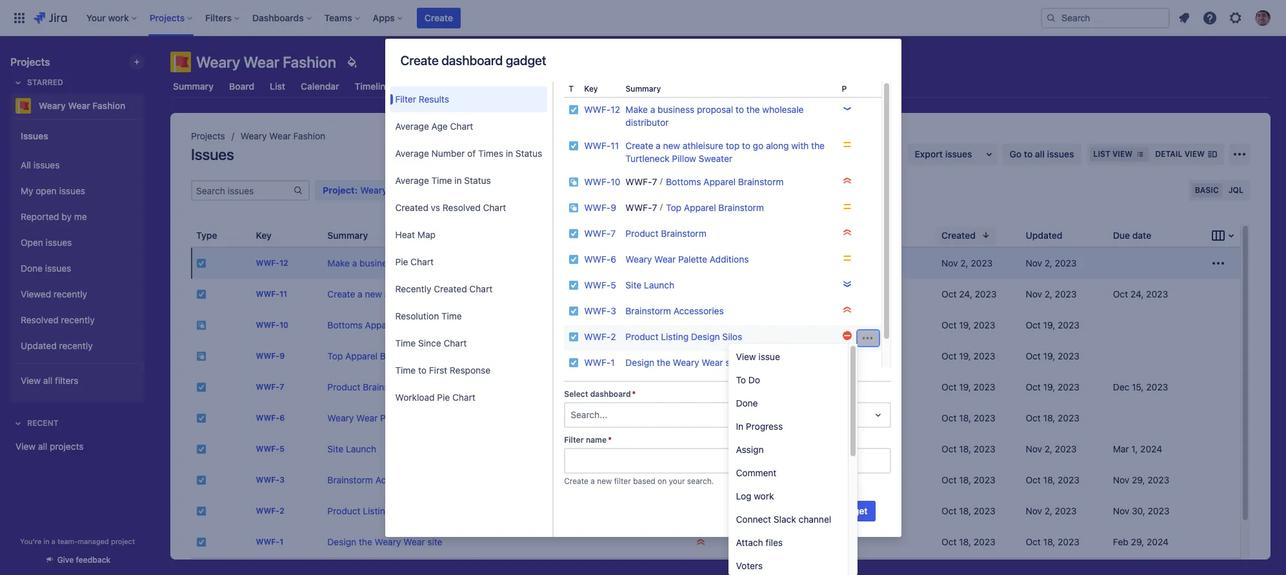 Task type: vqa. For each thing, say whether or not it's contained in the screenshot.
'WWF-3' link to the bottom
yes



Task type: locate. For each thing, give the bounding box(es) containing it.
done down medium icon
[[845, 289, 867, 299]]

wholesale left low icon
[[762, 104, 804, 115]]

top apparel brainstorm up p button
[[666, 202, 764, 213]]

weary wear fashion link down list link at top
[[241, 128, 325, 144]]

top apparel brainstorm for the right top apparel brainstorm link
[[666, 202, 764, 213]]

1 horizontal spatial additions
[[710, 254, 749, 265]]

workload pie chart
[[395, 392, 476, 403]]

in
[[506, 148, 513, 159], [454, 175, 462, 186], [44, 537, 49, 545]]

1 vertical spatial additions
[[412, 412, 451, 423]]

medium image for create a new athleisure top to go along with the turtleneck pillow sweater
[[842, 139, 852, 150]]

0 vertical spatial site launch
[[626, 279, 675, 290]]

new inside "issues" element
[[365, 289, 382, 299]]

wwf-6 link for wwf-3 link for create a new athleisure top to go along with the turtleneck pillow sweater link associated with low icon brainstorm accessories link wwf-5 link
[[584, 254, 616, 265]]

all down recent at the left of page
[[38, 441, 47, 452]]

key right t
[[584, 84, 598, 94]]

1 horizontal spatial pillow
[[672, 153, 696, 164]]

wwf-11 link for the wwf-10 link related to create a new athleisure top to go along with the turtleneck pillow sweater link for low image wwf-9 link
[[256, 289, 287, 299]]

key inside button
[[256, 229, 272, 240]]

created inside button
[[434, 283, 467, 294]]

done inside "issues" element
[[845, 289, 867, 299]]

summary inside button
[[328, 229, 368, 240]]

2 inside row
[[280, 506, 284, 516]]

0 vertical spatial 5
[[611, 279, 616, 290]]

24, down created button
[[959, 289, 973, 299]]

0 vertical spatial top
[[726, 140, 740, 151]]

wwf-5 inside "issues" element
[[256, 444, 285, 454]]

wwf-10 link
[[584, 176, 621, 187], [256, 320, 289, 330]]

9 inside "issues" element
[[280, 351, 285, 361]]

2 row from the top
[[191, 279, 1241, 310]]

29, right feb
[[1131, 536, 1144, 547]]

wwf-11 for low icon
[[584, 140, 619, 151]]

wwf-2 for wwf-3 link for create a new athleisure top to go along with the turtleneck pillow sweater link associated with low icon brainstorm accessories link
[[584, 331, 616, 342]]

wwf-3 inside "issues" element
[[256, 475, 285, 485]]

all inside view all projects link
[[38, 441, 47, 452]]

distributor inside row
[[508, 258, 551, 268]]

24,
[[959, 289, 973, 299], [1131, 289, 1144, 299]]

resolution up medium icon
[[845, 229, 890, 240]]

1 horizontal spatial accessories
[[674, 305, 724, 316]]

None field
[[566, 449, 890, 472]]

resolution inside "issues" element
[[845, 229, 890, 240]]

filter inside button
[[395, 94, 416, 105]]

projects up collapse starred projects icon
[[10, 56, 50, 68]]

10 inside "issues" element
[[280, 320, 289, 330]]

product brainstorm inside "issues" element
[[328, 381, 408, 392]]

save
[[730, 185, 751, 196], [815, 505, 835, 516]]

chart inside button
[[470, 283, 493, 294]]

business inside wwf-12 make a business proposal to the wholesale distributor
[[658, 104, 695, 115]]

top apparel brainstorm link up p button
[[666, 202, 764, 213]]

wwf-10 inside "issues" element
[[256, 320, 289, 330]]

go up resolution time button
[[455, 289, 465, 299]]

tab list containing issues
[[163, 75, 1279, 98]]

brainstorm accessories inside row
[[328, 474, 426, 485]]

1 horizontal spatial wwf-2 link
[[584, 331, 616, 342]]

weary wear palette additions inside row
[[328, 412, 451, 423]]

tab list
[[163, 75, 1279, 98]]

proposal
[[697, 104, 733, 115], [399, 258, 435, 268]]

accessories for brainstorm accessories link for create a new athleisure top to go along with the turtleneck pillow sweater link for low image
[[375, 474, 426, 485]]

weary wear fashion link down starred
[[10, 93, 139, 119]]

*
[[632, 389, 636, 399], [608, 435, 612, 445]]

1 inside "issues" element
[[280, 537, 283, 547]]

additions right low image
[[710, 254, 749, 265]]

updated inside updated button
[[1026, 229, 1063, 240]]

group containing all issues
[[15, 148, 139, 363]]

* for filter name *
[[608, 435, 612, 445]]

recently down resolved recently link
[[59, 340, 93, 351]]

2 vertical spatial in
[[44, 537, 49, 545]]

1 view from the left
[[1113, 149, 1133, 159]]

updated for updated
[[1026, 229, 1063, 240]]

highest image down medium high icon
[[842, 356, 852, 367]]

1 horizontal spatial view
[[1185, 149, 1205, 159]]

weary wear fashion up list link at top
[[196, 53, 336, 71]]

site launch link for weary wear palette additions link corresponding to create a new athleisure top to go along with the turtleneck pillow sweater link associated with low icon brainstorm accessories link
[[626, 279, 675, 290]]

1 horizontal spatial business
[[658, 104, 695, 115]]

highest image up medium icon
[[842, 227, 852, 238]]

view left issue
[[736, 351, 756, 362]]

product listing design silos
[[626, 331, 742, 342], [328, 505, 444, 516]]

wwf-3 link for brainstorm accessories link for create a new athleisure top to go along with the turtleneck pillow sweater link for low image
[[256, 475, 285, 485]]

1 horizontal spatial wwf-6 link
[[584, 254, 616, 265]]

along for create a new athleisure top to go along with the turtleneck pillow sweater link for low image
[[468, 289, 491, 299]]

0 vertical spatial wwf-2 link
[[584, 331, 616, 342]]

1 for wwf-3 link for create a new athleisure top to go along with the turtleneck pillow sweater link associated with low icon brainstorm accessories link
[[611, 357, 615, 368]]

go for create a new athleisure top to go along with the turtleneck pillow sweater link for low image
[[455, 289, 465, 299]]

1 horizontal spatial status
[[516, 148, 542, 159]]

in up created vs resolved chart
[[454, 175, 462, 186]]

pages link
[[446, 75, 477, 98]]

make a business proposal to the wholesale distributor link down settings
[[626, 104, 804, 128]]

wholesale up recently created chart button
[[464, 258, 506, 268]]

proposal inside wwf-12 make a business proposal to the wholesale distributor
[[697, 104, 733, 115]]

1 group from the top
[[15, 119, 139, 401]]

average
[[395, 121, 429, 132], [395, 148, 429, 159], [395, 175, 429, 186]]

2024 down nov 30, 2023
[[1147, 536, 1169, 547]]

give feedback button
[[37, 549, 118, 571]]

save gadget
[[815, 505, 868, 516]]

task image
[[569, 228, 579, 239], [569, 306, 579, 316], [569, 332, 579, 342], [569, 358, 579, 368], [196, 382, 207, 392], [196, 413, 207, 423], [196, 444, 207, 454], [196, 475, 207, 485], [196, 537, 207, 547]]

0 vertical spatial wwf-11
[[584, 140, 619, 151]]

0 vertical spatial created
[[395, 202, 429, 213]]

2, for product listing design silos
[[1045, 505, 1053, 516]]

0 vertical spatial save
[[730, 185, 751, 196]]

highest image
[[842, 176, 852, 186], [842, 227, 852, 238], [842, 305, 852, 315], [696, 537, 706, 547]]

1 vertical spatial wwf-11
[[256, 289, 287, 299]]

design the weary wear site link for the product listing design silos link in row
[[328, 536, 442, 547]]

filter results
[[395, 94, 449, 105]]

0 horizontal spatial pie
[[395, 256, 408, 267]]

highest image down lowest image on the right of page
[[842, 305, 852, 315]]

1 horizontal spatial top
[[666, 202, 682, 213]]

0 vertical spatial medium image
[[842, 139, 852, 150]]

0 horizontal spatial make
[[328, 258, 350, 268]]

heat map button
[[390, 222, 547, 248]]

4 row from the top
[[191, 341, 1241, 372]]

issues element
[[191, 224, 1241, 558]]

go to all issues
[[1010, 148, 1074, 159]]

wwf-3 for lowest image on the right of page
[[584, 305, 616, 316]]

new down wwf-12 make a business proposal to the wholesale distributor
[[663, 140, 680, 151]]

group
[[15, 119, 139, 401], [15, 148, 139, 363]]

lowest image
[[696, 444, 706, 454]]

weary wear fashion down starred
[[39, 100, 125, 111]]

create button
[[417, 7, 461, 28]]

9 for create a new athleisure top to go along with the turtleneck pillow sweater link associated with low icon
[[611, 202, 616, 213]]

brainstorm accessories link for create a new athleisure top to go along with the turtleneck pillow sweater link for low image
[[328, 474, 426, 485]]

created inside "issues" element
[[942, 229, 976, 240]]

row down search. on the right of page
[[191, 496, 1241, 527]]

wwf-6 inside row
[[256, 413, 285, 423]]

with for create a new athleisure top to go along with the turtleneck pillow sweater link associated with low icon
[[791, 140, 809, 151]]

view left filters
[[21, 375, 41, 386]]

1 vertical spatial create a new athleisure top to go along with the turtleneck pillow sweater link
[[328, 289, 636, 299]]

row containing design the weary wear site
[[191, 527, 1241, 558]]

medium image down low icon
[[842, 139, 852, 150]]

all inside go to all issues link
[[1035, 148, 1045, 159]]

2 view from the left
[[1185, 149, 1205, 159]]

7 row from the top
[[191, 434, 1241, 465]]

top apparel brainstorm inside row
[[328, 350, 426, 361]]

highest image
[[696, 320, 706, 330], [842, 356, 852, 367], [696, 475, 706, 485]]

1 vertical spatial weary wear palette additions link
[[328, 412, 451, 423]]

sweater for create a new athleisure top to go along with the turtleneck pillow sweater link associated with low icon
[[699, 153, 733, 164]]

0 vertical spatial wwf-5 link
[[584, 279, 616, 290]]

0 horizontal spatial athleisure
[[385, 289, 425, 299]]

to inside create a new athleisure top to go along with the turtleneck pillow sweater link
[[742, 140, 751, 151]]

1 horizontal spatial 11
[[611, 140, 619, 151]]

name
[[586, 435, 607, 445]]

6 for wwf-3 link for create a new athleisure top to go along with the turtleneck pillow sweater link associated with low icon brainstorm accessories link wwf-5 link
[[611, 254, 616, 265]]

0 vertical spatial new
[[663, 140, 680, 151]]

2024 right 1, at the right bottom
[[1141, 443, 1162, 454]]

1 vertical spatial make
[[328, 258, 350, 268]]

product listing design silos inside row
[[328, 505, 444, 516]]

design the weary wear site inside row
[[328, 536, 442, 547]]

listing for lowest image on the right of page
[[661, 331, 689, 342]]

0 vertical spatial design the weary wear site link
[[626, 357, 741, 368]]

product brainstorm
[[626, 228, 707, 239], [328, 381, 408, 392]]

all inside view all filters link
[[43, 375, 52, 386]]

1 vertical spatial status
[[464, 175, 491, 186]]

1 vertical spatial save
[[815, 505, 835, 516]]

0 horizontal spatial go
[[455, 289, 465, 299]]

row up the view issue
[[191, 310, 1241, 341]]

highest image for product brainstorm
[[842, 227, 852, 238]]

launch for site launch link within row
[[346, 443, 376, 454]]

2024
[[1141, 443, 1162, 454], [1147, 536, 1169, 547]]

in progress link
[[728, 416, 848, 437]]

row containing brainstorm accessories
[[191, 465, 1241, 496]]

done down to do
[[736, 398, 758, 409]]

site inside row
[[328, 443, 343, 454]]

0 vertical spatial wwf-3
[[584, 305, 616, 316]]

0 vertical spatial additions
[[710, 254, 749, 265]]

brainstorm accessories
[[626, 305, 724, 316], [328, 474, 426, 485]]

in right you're
[[44, 537, 49, 545]]

1 horizontal spatial weary wear palette additions link
[[626, 254, 749, 265]]

wwf-6 for wwf-6 link associated with wwf-3 link for create a new athleisure top to go along with the turtleneck pillow sweater link associated with low icon brainstorm accessories link wwf-5 link
[[584, 254, 616, 265]]

9 row from the top
[[191, 496, 1241, 527]]

1 horizontal spatial wwf-9
[[584, 202, 616, 213]]

oct
[[942, 289, 957, 299], [1113, 289, 1128, 299], [942, 319, 957, 330], [1026, 319, 1041, 330], [942, 350, 957, 361], [1026, 350, 1041, 361], [942, 381, 957, 392], [1026, 381, 1041, 392], [942, 412, 957, 423], [1026, 412, 1041, 423], [942, 443, 957, 454], [942, 474, 957, 485], [1026, 474, 1041, 485], [942, 505, 957, 516], [942, 536, 957, 547], [1026, 536, 1041, 547]]

oct 18, 2023
[[942, 412, 996, 423], [1026, 412, 1080, 423], [942, 443, 996, 454], [942, 474, 996, 485], [1026, 474, 1080, 485], [942, 505, 996, 516], [942, 536, 996, 547], [1026, 536, 1080, 547]]

0 horizontal spatial wholesale
[[464, 258, 506, 268]]

wwf-6 link for brainstorm accessories link for create a new athleisure top to go along with the turtleneck pillow sweater link for low image wwf-3 link's wwf-5 link
[[256, 413, 285, 423]]

1 horizontal spatial in
[[454, 175, 462, 186]]

1 vertical spatial updated
[[21, 340, 57, 351]]

create inside button
[[425, 12, 453, 23]]

a down project settings link
[[650, 104, 655, 115]]

silos inside "issues" element
[[424, 505, 444, 516]]

8 row from the top
[[191, 465, 1241, 496]]

weary wear palette additions for site launch link for weary wear palette additions link corresponding to create a new athleisure top to go along with the turtleneck pillow sweater link associated with low icon brainstorm accessories link
[[626, 254, 749, 265]]

gadget
[[506, 53, 546, 68], [838, 505, 868, 516]]

progress
[[746, 421, 783, 432]]

sub task image
[[569, 177, 579, 187], [569, 203, 579, 213], [196, 320, 207, 330]]

a down wwf-12 make a business proposal to the wholesale distributor
[[656, 140, 661, 151]]

bottoms
[[666, 176, 701, 187], [328, 319, 363, 330]]

weary wear palette additions down workload
[[328, 412, 451, 423]]

design the weary wear site link
[[626, 357, 741, 368], [328, 536, 442, 547]]

1 vertical spatial product brainstorm link
[[328, 381, 408, 392]]

resolved recently link
[[15, 307, 139, 333]]

feedback
[[76, 555, 111, 565]]

dashboard up search...
[[590, 389, 631, 399]]

site launch link inside row
[[328, 443, 376, 454]]

* right select at the bottom left
[[632, 389, 636, 399]]

average down average age chart
[[395, 148, 429, 159]]

make inside row
[[328, 258, 350, 268]]

0 horizontal spatial resolution
[[395, 310, 439, 321]]

row up to
[[191, 341, 1241, 372]]

p up low icon
[[842, 84, 847, 94]]

summary
[[173, 81, 214, 92], [626, 84, 661, 94], [328, 229, 368, 240]]

product listing design silos link inside row
[[328, 505, 444, 516]]

create a new athleisure top to go along with the turtleneck pillow sweater inside row
[[328, 289, 636, 299]]

top apparel brainstorm link down since
[[328, 350, 426, 361]]

site launch link for weary wear palette additions link associated with brainstorm accessories link for create a new athleisure top to go along with the turtleneck pillow sweater link for low image
[[328, 443, 376, 454]]

1 vertical spatial filter
[[614, 476, 631, 486]]

wwf-1 inside "issues" element
[[256, 537, 283, 547]]

average up created vs resolved chart
[[395, 175, 429, 186]]

12 inside wwf-12 make a business proposal to the wholesale distributor
[[611, 104, 620, 115]]

6 row from the top
[[191, 403, 1241, 434]]

1 horizontal spatial wwf-1 link
[[584, 357, 615, 368]]

task image
[[569, 105, 579, 115], [569, 141, 579, 151], [569, 254, 579, 265], [196, 258, 207, 268], [569, 280, 579, 290], [196, 289, 207, 299], [196, 506, 207, 516]]

on
[[658, 476, 667, 486]]

wwf-9 link for create a new athleisure top to go along with the turtleneck pillow sweater link for low image
[[256, 351, 285, 361]]

top for product brainstorm link related to weary wear palette additions link corresponding to create a new athleisure top to go along with the turtleneck pillow sweater link associated with low icon brainstorm accessories link
[[726, 140, 740, 151]]

1 horizontal spatial pie
[[437, 392, 450, 403]]

0 horizontal spatial launch
[[346, 443, 376, 454]]

times
[[478, 148, 503, 159]]

my open issues link
[[15, 178, 139, 204]]

business inside row
[[360, 258, 396, 268]]

12 for wwf-12
[[280, 258, 288, 268]]

resolution for resolution
[[845, 229, 890, 240]]

0 horizontal spatial p
[[696, 229, 702, 240]]

pillow inside "issues" element
[[576, 289, 600, 299]]

wwf-12 link for create a new athleisure top to go along with the turtleneck pillow sweater link for low image
[[256, 258, 288, 268]]

1 row from the top
[[191, 248, 1241, 279]]

1 vertical spatial site
[[427, 536, 442, 547]]

dashboard up pages
[[442, 53, 503, 68]]

1 horizontal spatial 2
[[611, 331, 616, 342]]

wwf-2 for brainstorm accessories link for create a new athleisure top to go along with the turtleneck pillow sweater link for low image wwf-3 link
[[256, 506, 284, 516]]

summary left board
[[173, 81, 214, 92]]

view for view all projects
[[15, 441, 36, 452]]

row down p button
[[191, 248, 1241, 279]]

row
[[191, 248, 1241, 279], [191, 279, 1241, 310], [191, 310, 1241, 341], [191, 341, 1241, 372], [191, 372, 1241, 403], [191, 403, 1241, 434], [191, 434, 1241, 465], [191, 465, 1241, 496], [191, 496, 1241, 527], [191, 527, 1241, 558]]

0 vertical spatial create a new athleisure top to go along with the turtleneck pillow sweater
[[626, 140, 825, 164]]

1 vertical spatial proposal
[[399, 258, 435, 268]]

my
[[21, 185, 33, 196]]

top apparel brainstorm down since
[[328, 350, 426, 361]]

1 vertical spatial site launch link
[[328, 443, 376, 454]]

1 horizontal spatial 12
[[611, 104, 620, 115]]

due date button
[[1108, 226, 1172, 244]]

resolved right vs
[[443, 202, 481, 213]]

top apparel brainstorm for bottommost top apparel brainstorm link
[[328, 350, 426, 361]]

12 for wwf-12 make a business proposal to the wholesale distributor
[[611, 104, 620, 115]]

10
[[611, 176, 621, 187], [280, 320, 289, 330]]

1 horizontal spatial along
[[766, 140, 789, 151]]

resolved recently
[[21, 314, 95, 325]]

gadget up reports
[[506, 53, 546, 68]]

search...
[[571, 409, 607, 420]]

create a new athleisure top to go along with the turtleneck pillow sweater
[[626, 140, 825, 164], [328, 289, 636, 299]]

1 horizontal spatial site
[[726, 357, 741, 368]]

1 horizontal spatial product listing design silos
[[626, 331, 742, 342]]

1 horizontal spatial product listing design silos link
[[626, 331, 742, 342]]

0 horizontal spatial top apparel brainstorm link
[[328, 350, 426, 361]]

connect slack channel link
[[728, 509, 848, 530]]

settings
[[690, 81, 725, 92]]

None text field
[[571, 409, 573, 421]]

basic
[[1195, 185, 1219, 195]]

2,
[[961, 258, 968, 268], [1045, 258, 1053, 268], [1045, 289, 1053, 299], [1045, 443, 1053, 454], [1045, 505, 1053, 516]]

1 horizontal spatial 10
[[611, 176, 621, 187]]

2 average from the top
[[395, 148, 429, 159]]

issues down projects link
[[191, 145, 234, 163]]

2 group from the top
[[15, 148, 139, 363]]

wwf-9 inside row
[[256, 351, 285, 361]]

additions down workload pie chart
[[412, 412, 451, 423]]

average for average age chart
[[395, 121, 429, 132]]

medium high image
[[842, 330, 852, 341]]

weary wear palette additions link
[[626, 254, 749, 265], [328, 412, 451, 423]]

5 inside "issues" element
[[280, 444, 285, 454]]

medium image left the view issue
[[696, 351, 706, 361]]

site inside "issues" element
[[427, 536, 442, 547]]

0 horizontal spatial 9
[[280, 351, 285, 361]]

updated inside "updated recently" link
[[21, 340, 57, 351]]

business down summary button
[[360, 258, 396, 268]]

list inside list link
[[270, 81, 285, 92]]

2 vertical spatial all
[[38, 441, 47, 452]]

1 horizontal spatial wwf-6
[[584, 254, 616, 265]]

29, for nov
[[1132, 474, 1145, 485]]

issues inside button
[[945, 148, 972, 159]]

athleisure inside create a new athleisure top to go along with the turtleneck pillow sweater link
[[683, 140, 724, 151]]

10 row from the top
[[191, 527, 1241, 558]]

heat
[[395, 229, 415, 240]]

0 horizontal spatial 1
[[280, 537, 283, 547]]

1 horizontal spatial issues
[[191, 145, 234, 163]]

site for lowest image on the right of page
[[726, 357, 741, 368]]

1 vertical spatial bottoms
[[328, 319, 363, 330]]

3 inside row
[[280, 475, 285, 485]]

wwf-6
[[584, 254, 616, 265], [256, 413, 285, 423]]

0 horizontal spatial view
[[1113, 149, 1133, 159]]

turtleneck inside "issues" element
[[529, 289, 573, 299]]

with for create a new athleisure top to go along with the turtleneck pillow sweater link for low image
[[493, 289, 511, 299]]

1 vertical spatial resolved
[[21, 314, 59, 325]]

weary wear palette additions link down p button
[[626, 254, 749, 265]]

listing inside "issues" element
[[363, 505, 391, 516]]

0 vertical spatial product brainstorm
[[626, 228, 707, 239]]

view right detail
[[1185, 149, 1205, 159]]

collapse starred projects image
[[10, 75, 26, 90]]

row up lowest icon
[[191, 403, 1241, 434]]

wwf-7 inside "issues" element
[[256, 382, 284, 392]]

0 vertical spatial status
[[516, 148, 542, 159]]

19,
[[959, 319, 971, 330], [1043, 319, 1055, 330], [959, 350, 971, 361], [1043, 350, 1055, 361], [959, 381, 971, 392], [1043, 381, 1055, 392]]

recently for updated recently
[[59, 340, 93, 351]]

1 horizontal spatial wholesale
[[762, 104, 804, 115]]

0 vertical spatial top
[[666, 202, 682, 213]]

updated button
[[1021, 226, 1083, 244]]

palette down p button
[[678, 254, 707, 265]]

1 vertical spatial wwf-12 link
[[256, 258, 288, 268]]

1 vertical spatial make a business proposal to the wholesale distributor link
[[328, 258, 551, 268]]

bottoms apparel brainstorm up p button
[[666, 176, 784, 187]]

top inside create a new athleisure top to go along with the turtleneck pillow sweater
[[726, 140, 740, 151]]

0 vertical spatial wwf-6 link
[[584, 254, 616, 265]]

wwf-9 link for create a new athleisure top to go along with the turtleneck pillow sweater link associated with low icon
[[584, 202, 616, 213]]

3 row from the top
[[191, 310, 1241, 341]]

0 vertical spatial highest image
[[696, 320, 706, 330]]

0 vertical spatial sweater
[[699, 153, 733, 164]]

turtleneck for create a new athleisure top to go along with the turtleneck pillow sweater link for low image
[[529, 289, 573, 299]]

0 horizontal spatial bottoms
[[328, 319, 363, 330]]

make a business proposal to the wholesale distributor link up recently created chart
[[328, 258, 551, 268]]

listing
[[661, 331, 689, 342], [363, 505, 391, 516]]

product brainstorm for weary wear palette additions link associated with brainstorm accessories link for create a new athleisure top to go along with the turtleneck pillow sweater link for low image
[[328, 381, 408, 392]]

done down open at the left top
[[21, 262, 43, 273]]

1 vertical spatial 2
[[280, 506, 284, 516]]

bottoms apparel brainstorm link
[[666, 176, 784, 187], [328, 319, 445, 330]]

created down make a business proposal to the wholesale distributor
[[434, 283, 467, 294]]

0 horizontal spatial dashboard
[[442, 53, 503, 68]]

0 horizontal spatial wwf-5 link
[[256, 444, 285, 454]]

weary
[[196, 53, 240, 71], [39, 100, 66, 111], [241, 130, 267, 141], [626, 254, 652, 265], [673, 357, 699, 368], [328, 412, 354, 423], [375, 536, 401, 547]]

issues for done issues
[[45, 262, 71, 273]]

row containing make a business proposal to the wholesale distributor
[[191, 248, 1241, 279]]

filter name *
[[564, 435, 612, 445]]

save for save gadget
[[815, 505, 835, 516]]

wwf-11 inside "issues" element
[[256, 289, 287, 299]]

filter
[[395, 94, 416, 105], [564, 435, 584, 445]]

launch inside row
[[346, 443, 376, 454]]

5 row from the top
[[191, 372, 1241, 403]]

created left vs
[[395, 202, 429, 213]]

site launch inside row
[[328, 443, 376, 454]]

go to all issues link
[[1002, 144, 1082, 165]]

0 horizontal spatial product listing design silos link
[[328, 505, 444, 516]]

1 vertical spatial sweater
[[602, 289, 636, 299]]

in right the times
[[506, 148, 513, 159]]

0 vertical spatial wwf-11 link
[[584, 140, 619, 151]]

collapse recent projects image
[[10, 416, 26, 431]]

12 inside "issues" element
[[280, 258, 288, 268]]

search.
[[687, 476, 714, 486]]

0 vertical spatial athleisure
[[683, 140, 724, 151]]

1 average from the top
[[395, 121, 429, 132]]

row containing product brainstorm
[[191, 372, 1241, 403]]

top
[[666, 202, 682, 213], [328, 350, 343, 361]]

11 inside "issues" element
[[280, 289, 287, 299]]

create a new athleisure top to go along with the turtleneck pillow sweater up save filter
[[626, 140, 825, 164]]

workload pie chart button
[[390, 385, 547, 410]]

1 vertical spatial wwf-5 link
[[256, 444, 285, 454]]

resolution
[[845, 229, 890, 240], [395, 310, 439, 321]]

chart down map
[[411, 256, 434, 267]]

project
[[111, 537, 135, 545]]

wwf-11
[[584, 140, 619, 151], [256, 289, 287, 299]]

export
[[915, 148, 943, 159]]

create a new athleisure top to go along with the turtleneck pillow sweater for make a business proposal to the wholesale distributor link for create a new athleisure top to go along with the turtleneck pillow sweater link for low image
[[328, 289, 636, 299]]

site for lowest icon
[[427, 536, 442, 547]]

viewed recently
[[21, 288, 87, 299]]

pillow for create a new athleisure top to go along with the turtleneck pillow sweater link for low image
[[576, 289, 600, 299]]

created vs resolved chart
[[395, 202, 506, 213]]

summary link
[[170, 75, 216, 98]]

along for create a new athleisure top to go along with the turtleneck pillow sweater link associated with low icon
[[766, 140, 789, 151]]

2023
[[971, 258, 993, 268], [1055, 258, 1077, 268], [975, 289, 997, 299], [1055, 289, 1077, 299], [1146, 289, 1168, 299], [974, 319, 996, 330], [1058, 319, 1080, 330], [974, 350, 996, 361], [1058, 350, 1080, 361], [974, 381, 996, 392], [1058, 381, 1080, 392], [1146, 381, 1168, 392], [974, 412, 996, 423], [1058, 412, 1080, 423], [974, 443, 996, 454], [1055, 443, 1077, 454], [974, 474, 996, 485], [1058, 474, 1080, 485], [1148, 474, 1170, 485], [974, 505, 996, 516], [1055, 505, 1077, 516], [1148, 505, 1170, 516], [974, 536, 996, 547], [1058, 536, 1080, 547]]

type
[[196, 229, 217, 240]]

cancel button
[[757, 501, 802, 522]]

sub task image for wwf-9
[[569, 203, 579, 213]]

list right go to all issues
[[1094, 149, 1111, 159]]

status down of
[[464, 175, 491, 186]]

0 vertical spatial resolution
[[845, 229, 890, 240]]

0 horizontal spatial bottoms apparel brainstorm link
[[328, 319, 445, 330]]

sorted in descending order image
[[981, 230, 991, 240]]

site launch
[[626, 279, 675, 290], [328, 443, 376, 454]]

average left age
[[395, 121, 429, 132]]

time
[[432, 175, 452, 186], [441, 310, 462, 321], [395, 338, 416, 349], [395, 365, 416, 376]]

palette for product brainstorm link related to weary wear palette additions link corresponding to create a new athleisure top to go along with the turtleneck pillow sweater link associated with low icon brainstorm accessories link
[[678, 254, 707, 265]]

medium image
[[842, 139, 852, 150], [842, 201, 852, 212], [696, 351, 706, 361]]

p up low image
[[696, 229, 702, 240]]

proposal down settings
[[697, 104, 733, 115]]

row up the "in"
[[191, 372, 1241, 403]]

7 inside "issues" element
[[280, 382, 284, 392]]

resolved
[[443, 202, 481, 213], [21, 314, 59, 325]]

0 horizontal spatial site launch
[[328, 443, 376, 454]]

go inside create a new athleisure top to go along with the turtleneck pillow sweater link
[[753, 140, 764, 151]]

29, up 30,
[[1132, 474, 1145, 485]]

1 vertical spatial design the weary wear site
[[328, 536, 442, 547]]

0 vertical spatial wwf-1
[[584, 357, 615, 368]]

team-
[[58, 537, 78, 545]]

weary wear palette additions link for brainstorm accessories link for create a new athleisure top to go along with the turtleneck pillow sweater link for low image
[[328, 412, 451, 423]]

3 average from the top
[[395, 175, 429, 186]]

5 for create a new athleisure top to go along with the turtleneck pillow sweater link associated with low icon
[[611, 279, 616, 290]]

launch
[[644, 279, 675, 290], [346, 443, 376, 454]]

projects
[[50, 441, 84, 452]]

palette
[[678, 254, 707, 265], [380, 412, 409, 423]]

bottoms apparel brainstorm link down recently
[[328, 319, 445, 330]]

0 horizontal spatial done
[[21, 262, 43, 273]]

sweater inside row
[[602, 289, 636, 299]]

oct 24, 2023 down created button
[[942, 289, 997, 299]]

0 vertical spatial weary wear fashion
[[196, 53, 336, 71]]

fashion
[[283, 53, 336, 71], [93, 100, 125, 111], [293, 130, 325, 141]]

created left the sorted in descending order image
[[942, 229, 976, 240]]

view all filters
[[21, 375, 78, 386]]

go inside "issues" element
[[455, 289, 465, 299]]

wwf-3 for lowest icon
[[256, 475, 285, 485]]

brainstorm accessories for site launch link for weary wear palette additions link corresponding to create a new athleisure top to go along with the turtleneck pillow sweater link associated with low icon brainstorm accessories link
[[626, 305, 724, 316]]

0 horizontal spatial along
[[468, 289, 491, 299]]

along inside "issues" element
[[468, 289, 491, 299]]

sweater for create a new athleisure top to go along with the turtleneck pillow sweater link for low image
[[602, 289, 636, 299]]

medium image up the resolution button
[[842, 201, 852, 212]]

create up the 'forms'
[[400, 53, 439, 68]]

athleisure inside row
[[385, 289, 425, 299]]

gadget right the channel
[[838, 505, 868, 516]]

* right "name"
[[608, 435, 612, 445]]

view all projects
[[15, 441, 84, 452]]

created for created
[[942, 229, 976, 240]]

proposal up recently
[[399, 258, 435, 268]]

wwf-
[[584, 104, 611, 115], [584, 140, 611, 151], [584, 176, 611, 187], [626, 176, 652, 187], [584, 202, 611, 213], [626, 202, 652, 213], [584, 228, 611, 239], [584, 254, 611, 265], [256, 258, 280, 268], [584, 279, 611, 290], [256, 289, 280, 299], [584, 305, 611, 316], [256, 320, 280, 330], [584, 331, 611, 342], [256, 351, 280, 361], [584, 357, 611, 368], [256, 382, 280, 392], [256, 413, 280, 423], [256, 444, 280, 454], [256, 475, 280, 485], [256, 506, 280, 516], [256, 537, 280, 547]]

wwf-10 link for create a new athleisure top to go along with the turtleneck pillow sweater link for low image wwf-9 link
[[256, 320, 289, 330]]

gadget inside button
[[838, 505, 868, 516]]

2 horizontal spatial new
[[663, 140, 680, 151]]

24, down due date button
[[1131, 289, 1144, 299]]

low image
[[842, 103, 852, 114]]

create up create dashboard gadget
[[425, 12, 453, 23]]

create a new athleisure top to go along with the turtleneck pillow sweater for make a business proposal to the wholesale distributor link corresponding to create a new athleisure top to go along with the turtleneck pillow sweater link associated with low icon
[[626, 140, 825, 164]]

summary for summary link
[[173, 81, 214, 92]]

jira image
[[34, 10, 67, 25], [34, 10, 67, 25]]

accessories inside row
[[375, 474, 426, 485]]

recently down viewed recently link
[[61, 314, 95, 325]]

highest image right your
[[696, 475, 706, 485]]

average number of times in status
[[395, 148, 542, 159]]

create a new athleisure top to go along with the turtleneck pillow sweater link for low icon
[[626, 140, 825, 164]]

with inside row
[[493, 289, 511, 299]]

2 24, from the left
[[1131, 289, 1144, 299]]

done
[[21, 262, 43, 273], [845, 289, 867, 299], [736, 398, 758, 409]]

calendar link
[[298, 75, 342, 98]]

0 horizontal spatial design the weary wear site link
[[328, 536, 442, 547]]

export issues button
[[907, 144, 997, 165]]

create a new athleisure top to go along with the turtleneck pillow sweater link up resolution time button
[[328, 289, 636, 299]]

view all filters link
[[15, 368, 139, 394]]

top inside row
[[428, 289, 442, 299]]

all left filters
[[43, 375, 52, 386]]

make a business proposal to the wholesale distributor link
[[626, 104, 804, 128], [328, 258, 551, 268]]

design the weary wear site link inside row
[[328, 536, 442, 547]]

1 horizontal spatial athleisure
[[683, 140, 724, 151]]

wwf-11 link inside row
[[256, 289, 287, 299]]

palette inside row
[[380, 412, 409, 423]]

chart down average time in status button
[[483, 202, 506, 213]]

nov 2, 2023 for site launch
[[1026, 443, 1077, 454]]

resolved down viewed
[[21, 314, 59, 325]]

filter left "name"
[[564, 435, 584, 445]]

additions inside "issues" element
[[412, 412, 451, 423]]

1 vertical spatial along
[[468, 289, 491, 299]]

highest image for brainstorm accessories
[[842, 305, 852, 315]]

site launch for site launch link for weary wear palette additions link corresponding to create a new athleisure top to go along with the turtleneck pillow sweater link associated with low icon brainstorm accessories link
[[626, 279, 675, 290]]

weary wear palette additions down p button
[[626, 254, 749, 265]]

view for list view
[[1113, 149, 1133, 159]]

average time in status
[[395, 175, 491, 186]]

wwf-5 link for wwf-3 link for create a new athleisure top to go along with the turtleneck pillow sweater link associated with low icon brainstorm accessories link
[[584, 279, 616, 290]]

* for select dashboard *
[[632, 389, 636, 399]]

1 horizontal spatial site launch link
[[626, 279, 675, 290]]

business down project
[[658, 104, 695, 115]]

9
[[611, 202, 616, 213], [280, 351, 285, 361]]

6 inside "issues" element
[[280, 413, 285, 423]]

distributor inside wwf-12 make a business proposal to the wholesale distributor
[[626, 117, 669, 128]]

go up save filter
[[753, 140, 764, 151]]

row down the "in"
[[191, 434, 1241, 465]]

save for save filter
[[730, 185, 751, 196]]

chart down the time to first response button
[[452, 392, 476, 403]]

wwf-2 inside "issues" element
[[256, 506, 284, 516]]

issues right all
[[33, 159, 60, 170]]

to inside the time to first response button
[[418, 365, 427, 376]]



Task type: describe. For each thing, give the bounding box(es) containing it.
0 vertical spatial bottoms apparel brainstorm link
[[666, 176, 784, 187]]

me
[[74, 211, 87, 222]]

row containing weary wear palette additions
[[191, 403, 1241, 434]]

average time in status button
[[390, 168, 547, 194]]

status inside average number of times in status button
[[516, 148, 542, 159]]

1 24, from the left
[[959, 289, 973, 299]]

comment link
[[728, 463, 848, 483]]

issues for all issues
[[33, 159, 60, 170]]

wholesale inside "issues" element
[[464, 258, 506, 268]]

recently created chart button
[[390, 276, 547, 302]]

row containing bottoms apparel brainstorm
[[191, 310, 1241, 341]]

product listing design silos for brainstorm accessories link for create a new athleisure top to go along with the turtleneck pillow sweater link for low image
[[328, 505, 444, 516]]

voters link
[[728, 556, 848, 575]]

cancel
[[765, 505, 794, 516]]

2 vertical spatial new
[[597, 476, 612, 486]]

0 horizontal spatial weary wear fashion link
[[10, 93, 139, 119]]

updated recently link
[[15, 333, 139, 359]]

search image
[[1046, 13, 1057, 23]]

2 for wwf-2 link corresponding to wwf-3 link for create a new athleisure top to go along with the turtleneck pillow sweater link associated with low icon brainstorm accessories link
[[611, 331, 616, 342]]

2 horizontal spatial in
[[506, 148, 513, 159]]

apparel for topmost bottoms apparel brainstorm link
[[704, 176, 736, 187]]

wwf-10 for the wwf-10 link related to create a new athleisure top to go along with the turtleneck pillow sweater link for low image wwf-9 link
[[256, 320, 289, 330]]

1 vertical spatial fashion
[[93, 100, 125, 111]]

wwf-11 for low image
[[256, 289, 287, 299]]

group containing issues
[[15, 119, 139, 401]]

issues down 'all issues' link
[[59, 185, 85, 196]]

lowest image
[[842, 279, 852, 289]]

slack
[[774, 514, 796, 525]]

give feedback
[[57, 555, 111, 565]]

row containing create a new athleisure top to go along with the turtleneck pillow sweater
[[191, 279, 1241, 310]]

age
[[432, 121, 448, 132]]

1 vertical spatial pie
[[437, 392, 450, 403]]

5 for create a new athleisure top to go along with the turtleneck pillow sweater link for low image
[[280, 444, 285, 454]]

project
[[657, 81, 688, 92]]

list view
[[1094, 149, 1133, 159]]

to inside go to all issues link
[[1024, 148, 1033, 159]]

highest image up the resolution button
[[842, 176, 852, 186]]

in
[[736, 421, 744, 432]]

dec 15, 2023
[[1113, 381, 1168, 392]]

you're in a team-managed project
[[20, 537, 135, 545]]

0 vertical spatial fashion
[[283, 53, 336, 71]]

make a business proposal to the wholesale distributor
[[328, 258, 551, 268]]

managed
[[78, 537, 109, 545]]

1 horizontal spatial top apparel brainstorm link
[[666, 202, 764, 213]]

average age chart
[[395, 121, 473, 132]]

time left since
[[395, 338, 416, 349]]

product brainstorm link for weary wear palette additions link corresponding to create a new athleisure top to go along with the turtleneck pillow sweater link associated with low icon brainstorm accessories link
[[626, 228, 707, 239]]

wwf-9 for wwf-9 link related to create a new athleisure top to go along with the turtleneck pillow sweater link associated with low icon
[[584, 202, 616, 213]]

wwf- inside wwf-12 make a business proposal to the wholesale distributor
[[584, 104, 611, 115]]

reported by me
[[21, 211, 87, 222]]

0 horizontal spatial resolved
[[21, 314, 59, 325]]

proposal inside row
[[399, 258, 435, 268]]

highest image for oct 18, 2023
[[696, 475, 706, 485]]

recently
[[395, 283, 431, 294]]

open issues
[[21, 237, 72, 248]]

wholesale inside wwf-12 make a business proposal to the wholesale distributor
[[762, 104, 804, 115]]

time to first response button
[[390, 358, 547, 383]]

1 vertical spatial projects
[[191, 130, 225, 141]]

turtleneck for create a new athleisure top to go along with the turtleneck pillow sweater link associated with low icon
[[626, 153, 670, 164]]

reports
[[533, 81, 566, 92]]

average for average number of times in status
[[395, 148, 429, 159]]

0 vertical spatial projects
[[10, 56, 50, 68]]

p inside button
[[696, 229, 702, 240]]

sub task image
[[196, 351, 207, 361]]

9 for create a new athleisure top to go along with the turtleneck pillow sweater link for low image
[[280, 351, 285, 361]]

go
[[1010, 148, 1022, 159]]

the inside wwf-12 make a business proposal to the wholesale distributor
[[747, 104, 760, 115]]

feb
[[1113, 536, 1129, 547]]

open export issues dropdown image
[[981, 147, 997, 162]]

time since chart button
[[390, 330, 547, 356]]

you're
[[20, 537, 41, 545]]

issues for open issues
[[46, 237, 72, 248]]

1 vertical spatial weary wear fashion
[[39, 100, 125, 111]]

work
[[754, 491, 774, 501]]

wwf-12 make a business proposal to the wholesale distributor
[[584, 104, 804, 128]]

row containing top apparel brainstorm
[[191, 341, 1241, 372]]

recent
[[27, 418, 58, 428]]

created button
[[937, 226, 996, 244]]

wwf-5 for brainstorm accessories link for create a new athleisure top to go along with the turtleneck pillow sweater link for low image
[[256, 444, 285, 454]]

workload
[[395, 392, 435, 403]]

product brainstorm link for weary wear palette additions link associated with brainstorm accessories link for create a new athleisure top to go along with the turtleneck pillow sweater link for low image
[[328, 381, 408, 392]]

0 vertical spatial p
[[842, 84, 847, 94]]

low image
[[696, 258, 706, 268]]

your
[[669, 476, 685, 486]]

medium image
[[842, 253, 852, 263]]

response
[[450, 365, 491, 376]]

created vs resolved chart button
[[390, 195, 547, 221]]

apparel for bottommost top apparel brainstorm link
[[345, 350, 378, 361]]

project settings
[[657, 81, 725, 92]]

recently created chart
[[395, 283, 493, 294]]

connect
[[736, 514, 771, 525]]

make a business proposal to the wholesale distributor link for create a new athleisure top to go along with the turtleneck pillow sweater link for low image
[[328, 258, 551, 268]]

design the weary wear site for create a new athleisure top to go along with the turtleneck pillow sweater link associated with low icon brainstorm accessories link
[[626, 357, 741, 368]]

filters
[[55, 375, 78, 386]]

issue
[[759, 351, 780, 362]]

channel
[[799, 514, 831, 525]]

map
[[418, 229, 436, 240]]

2024 for mar 1, 2024
[[1141, 443, 1162, 454]]

3 for wwf-3 link for create a new athleisure top to go along with the turtleneck pillow sweater link associated with low icon brainstorm accessories link
[[611, 305, 616, 316]]

1 for brainstorm accessories link for create a new athleisure top to go along with the turtleneck pillow sweater link for low image wwf-3 link
[[280, 537, 283, 547]]

summary button
[[322, 226, 389, 244]]

all for projects
[[38, 441, 47, 452]]

all issues
[[21, 159, 60, 170]]

1 vertical spatial highest image
[[842, 356, 852, 367]]

do
[[749, 374, 760, 385]]

design the weary wear site link for create a new athleisure top to go along with the turtleneck pillow sweater link associated with low icon brainstorm accessories link the product listing design silos link
[[626, 357, 741, 368]]

2 vertical spatial weary wear fashion
[[241, 130, 325, 141]]

chart for workload pie chart
[[452, 392, 476, 403]]

1 horizontal spatial key
[[584, 84, 598, 94]]

Search issues text field
[[192, 181, 293, 199]]

chart for time since chart
[[444, 338, 467, 349]]

log
[[736, 491, 752, 501]]

assign link
[[728, 440, 848, 460]]

open
[[36, 185, 57, 196]]

bottoms inside "issues" element
[[328, 319, 363, 330]]

1 vertical spatial medium image
[[842, 201, 852, 212]]

silos for lowest image on the right of page
[[723, 331, 742, 342]]

open image
[[870, 407, 886, 423]]

primary element
[[8, 0, 1041, 36]]

of
[[467, 148, 476, 159]]

comment
[[736, 467, 777, 478]]

wwf-1 link for wwf-2 link corresponding to wwf-3 link for create a new athleisure top to go along with the turtleneck pillow sweater link associated with low icon brainstorm accessories link
[[584, 357, 615, 368]]

new for create a new athleisure top to go along with the turtleneck pillow sweater link for low image
[[365, 289, 382, 299]]

0 horizontal spatial filter
[[614, 476, 631, 486]]

open issues link
[[15, 230, 139, 256]]

row containing product listing design silos
[[191, 496, 1241, 527]]

dashboard for *
[[590, 389, 631, 399]]

log work link
[[728, 486, 848, 507]]

forms
[[406, 81, 433, 92]]

wwf-2 link for wwf-3 link for create a new athleisure top to go along with the turtleneck pillow sweater link associated with low icon brainstorm accessories link
[[584, 331, 616, 342]]

0 horizontal spatial gadget
[[506, 53, 546, 68]]

dashboard for gadget
[[442, 53, 503, 68]]

resolution time button
[[390, 303, 547, 329]]

number
[[432, 148, 465, 159]]

resolved inside button
[[443, 202, 481, 213]]

wwf-1 for brainstorm accessories link for create a new athleisure top to go along with the turtleneck pillow sweater link for low image
[[256, 537, 283, 547]]

apparel for leftmost bottoms apparel brainstorm link
[[365, 319, 397, 330]]

attach files link
[[728, 532, 848, 553]]

results
[[419, 94, 449, 105]]

1 vertical spatial top apparel brainstorm link
[[328, 350, 426, 361]]

2 vertical spatial fashion
[[293, 130, 325, 141]]

calendar
[[301, 81, 339, 92]]

chart for recently created chart
[[470, 283, 493, 294]]

dec
[[1113, 381, 1130, 392]]

additions for lowest image on the right of page
[[710, 254, 749, 265]]

make a business proposal to the wholesale distributor link for create a new athleisure top to go along with the turtleneck pillow sweater link associated with low icon
[[626, 104, 804, 128]]

pie chart button
[[390, 249, 547, 275]]

board link
[[227, 75, 257, 98]]

a down "name"
[[591, 476, 595, 486]]

status inside average time in status button
[[464, 175, 491, 186]]

highest image for design the weary wear site
[[696, 537, 706, 547]]

average number of times in status button
[[390, 141, 547, 167]]

1 horizontal spatial bottoms apparel brainstorm
[[666, 176, 784, 187]]

2 vertical spatial sub task image
[[196, 320, 207, 330]]

wwf-3 link for create a new athleisure top to go along with the turtleneck pillow sweater link associated with low icon brainstorm accessories link
[[584, 305, 616, 316]]

0 horizontal spatial issues
[[21, 130, 48, 141]]

create down wwf-12 make a business proposal to the wholesale distributor
[[626, 140, 653, 151]]

11 for create a new athleisure top to go along with the turtleneck pillow sweater link for low image
[[280, 289, 287, 299]]

view for view issue
[[736, 351, 756, 362]]

issues right go
[[1047, 148, 1074, 159]]

0 vertical spatial pie
[[395, 256, 408, 267]]

feb 29, 2024
[[1113, 536, 1169, 547]]

0 vertical spatial issues
[[490, 81, 517, 92]]

wwf-5 for create a new athleisure top to go along with the turtleneck pillow sweater link associated with low icon brainstorm accessories link
[[584, 279, 616, 290]]

a left team- at the bottom left
[[52, 537, 55, 545]]

view issue
[[736, 351, 780, 362]]

time since chart
[[395, 338, 467, 349]]

time down recently created chart
[[441, 310, 462, 321]]

by
[[62, 211, 72, 222]]

listing for lowest icon
[[363, 505, 391, 516]]

site launch for site launch link within row
[[328, 443, 376, 454]]

done for done issues
[[21, 262, 43, 273]]

wwf-2 link for brainstorm accessories link for create a new athleisure top to go along with the turtleneck pillow sweater link for low image wwf-3 link
[[256, 506, 284, 516]]

mar 1, 2024
[[1113, 443, 1162, 454]]

wwf-10 link for wwf-9 link related to create a new athleisure top to go along with the turtleneck pillow sweater link associated with low icon
[[584, 176, 621, 187]]

create a new filter based on your search.
[[564, 476, 714, 486]]

to do
[[736, 374, 760, 385]]

viewed
[[21, 288, 51, 299]]

time up vs
[[432, 175, 452, 186]]

connect slack channel
[[736, 514, 831, 525]]

wwf-6 for brainstorm accessories link for create a new athleisure top to go along with the turtleneck pillow sweater link for low image wwf-3 link's wwf-5 link's wwf-6 link
[[256, 413, 285, 423]]

weary wear palette additions link for create a new athleisure top to go along with the turtleneck pillow sweater link associated with low icon brainstorm accessories link
[[626, 254, 749, 265]]

done for done link on the right of the page
[[736, 398, 758, 409]]

product listing design silos link for brainstorm accessories link for create a new athleisure top to go along with the turtleneck pillow sweater link for low image
[[328, 505, 444, 516]]

create down filter name *
[[564, 476, 589, 486]]

1 vertical spatial weary wear fashion link
[[241, 128, 325, 144]]

all for filters
[[43, 375, 52, 386]]

medium image for top apparel brainstorm
[[696, 351, 706, 361]]

2 horizontal spatial summary
[[626, 84, 661, 94]]

based
[[633, 476, 656, 486]]

create banner
[[0, 0, 1286, 36]]

time to first response
[[395, 365, 491, 376]]

detail view
[[1155, 149, 1205, 159]]

top inside "issues" element
[[328, 350, 343, 361]]

go for create a new athleisure top to go along with the turtleneck pillow sweater link associated with low icon
[[753, 140, 764, 151]]

highest image for oct 19, 2023
[[696, 320, 706, 330]]

row containing site launch
[[191, 434, 1241, 465]]

make inside wwf-12 make a business proposal to the wholesale distributor
[[626, 104, 648, 115]]

wwf-12 link for create a new athleisure top to go along with the turtleneck pillow sweater link associated with low icon
[[584, 104, 620, 115]]

1 horizontal spatial bottoms
[[666, 176, 701, 187]]

timeline
[[355, 81, 391, 92]]

a down summary button
[[352, 258, 357, 268]]

top for product brainstorm link associated with weary wear palette additions link associated with brainstorm accessories link for create a new athleisure top to go along with the turtleneck pillow sweater link for low image
[[428, 289, 442, 299]]

2 oct 24, 2023 from the left
[[1113, 289, 1168, 299]]

bottoms apparel brainstorm inside "issues" element
[[328, 319, 445, 330]]

1 oct 24, 2023 from the left
[[942, 289, 997, 299]]

save filter
[[730, 185, 773, 196]]

resolution for resolution time
[[395, 310, 439, 321]]

2 for wwf-2 link for brainstorm accessories link for create a new athleisure top to go along with the turtleneck pillow sweater link for low image wwf-3 link
[[280, 506, 284, 516]]

create inside row
[[328, 289, 355, 299]]

list for list view
[[1094, 149, 1111, 159]]

sub task image for wwf-10
[[569, 177, 579, 187]]

project settings link
[[655, 75, 727, 98]]

a inside wwf-12 make a business proposal to the wholesale distributor
[[650, 104, 655, 115]]

additions for lowest icon
[[412, 412, 451, 423]]

wwf-1 for create a new athleisure top to go along with the turtleneck pillow sweater link associated with low icon brainstorm accessories link
[[584, 357, 615, 368]]

view for view all filters
[[21, 375, 41, 386]]

view all projects link
[[10, 435, 145, 458]]

nov 29, 2023
[[1113, 474, 1170, 485]]

2, for make a business proposal to the wholesale distributor
[[1045, 258, 1053, 268]]

weary wear palette additions for site launch link within row
[[328, 412, 451, 423]]

to inside wwf-12 make a business proposal to the wholesale distributor
[[736, 104, 744, 115]]

filter inside save filter button
[[753, 185, 773, 196]]

a left recently
[[358, 289, 363, 299]]

starred
[[27, 77, 63, 87]]

brainstorm accessories for site launch link within row
[[328, 474, 426, 485]]

assign
[[736, 444, 764, 455]]

recently for resolved recently
[[61, 314, 95, 325]]

Search field
[[1041, 7, 1170, 28]]

filter results button
[[390, 86, 547, 112]]

chart for average age chart
[[450, 121, 473, 132]]

time up workload
[[395, 365, 416, 376]]



